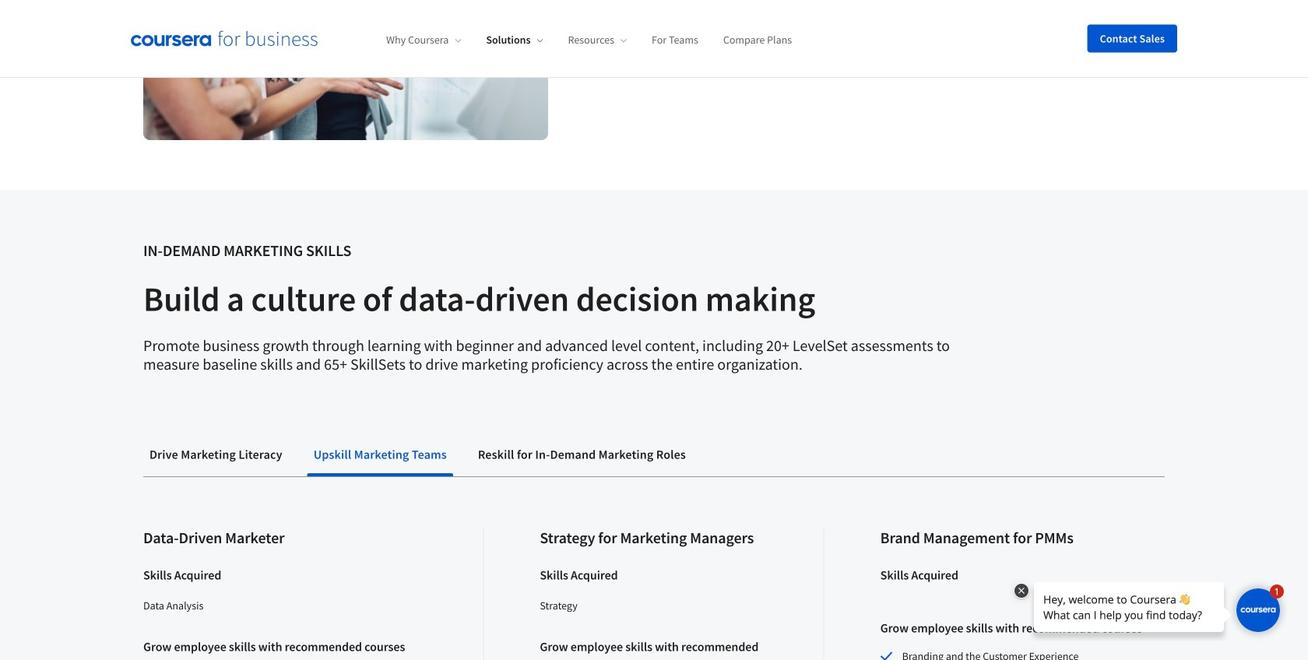 Task type: locate. For each thing, give the bounding box(es) containing it.
tab panel
[[143, 478, 1165, 661]]

content tabs tab list
[[143, 436, 1165, 477]]



Task type: vqa. For each thing, say whether or not it's contained in the screenshot.
Anderson
no



Task type: describe. For each thing, give the bounding box(es) containing it.
coursera for business image
[[131, 31, 318, 46]]



